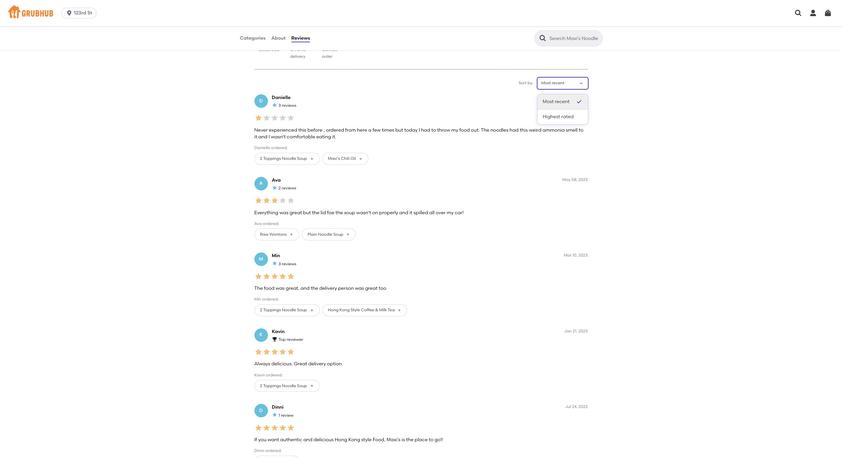 Task type: locate. For each thing, give the bounding box(es) containing it.
plus icon image left maxi's
[[310, 157, 314, 161]]

may 08, 2023
[[563, 178, 588, 182]]

delivery
[[290, 54, 306, 59], [320, 286, 337, 292], [309, 362, 326, 368]]

3 right the m
[[279, 262, 281, 267]]

my for over
[[447, 210, 454, 216]]

0 vertical spatial wasn't
[[271, 134, 286, 140]]

0 vertical spatial 3
[[279, 103, 281, 108]]

dinni ordered:
[[255, 449, 282, 454]]

food inside 96 good food
[[271, 47, 280, 52]]

123rd
[[74, 10, 86, 16]]

0 vertical spatial recent
[[552, 81, 565, 86]]

toppings for food
[[263, 308, 281, 313]]

0 horizontal spatial kavin
[[255, 373, 265, 378]]

my right the "throw"
[[452, 127, 459, 133]]

plus icon image
[[310, 157, 314, 161], [359, 157, 363, 161], [290, 233, 294, 237], [346, 233, 350, 237], [310, 309, 314, 313], [398, 309, 402, 313], [310, 385, 314, 389]]

2 reviews from the top
[[282, 186, 297, 191]]

ordered: for food
[[262, 298, 279, 302]]

1 vertical spatial my
[[447, 210, 454, 216]]

the right "out."
[[481, 127, 490, 133]]

0 horizontal spatial min
[[255, 298, 262, 302]]

3 reviews
[[279, 103, 297, 108], [279, 262, 297, 267]]

kong left 'style'
[[340, 308, 350, 313]]

2 toppings noodle soup for was
[[260, 308, 307, 313]]

option.
[[327, 362, 343, 368]]

1 3 reviews from the top
[[279, 103, 297, 108]]

0 vertical spatial 2 toppings noodle soup button
[[255, 153, 320, 165]]

1 vertical spatial danielle
[[255, 146, 270, 151]]

0 vertical spatial kong
[[340, 308, 350, 313]]

danielle down never on the top left of page
[[255, 146, 270, 151]]

was right person
[[355, 286, 364, 292]]

kong
[[340, 308, 350, 313], [349, 438, 360, 443]]

it down never on the top left of page
[[255, 134, 257, 140]]

food
[[271, 47, 280, 52], [460, 127, 470, 133], [264, 286, 275, 292]]

about
[[272, 35, 286, 41]]

Sort by: field
[[542, 81, 565, 86]]

2 toppings from the top
[[263, 308, 281, 313]]

1 horizontal spatial ava
[[272, 178, 281, 183]]

0 vertical spatial dinni
[[272, 405, 284, 411]]

most
[[542, 81, 551, 86], [543, 99, 554, 105]]

plus icon image down always delicious.  great delivery option.
[[310, 385, 314, 389]]

2 down the "danielle ordered:"
[[260, 157, 263, 161]]

great down '2 reviews'
[[290, 210, 302, 216]]

2 vertical spatial reviews
[[282, 262, 297, 267]]

0 vertical spatial food
[[271, 47, 280, 52]]

hong right delicious
[[335, 438, 348, 443]]

most recent up sep
[[542, 81, 565, 86]]

my
[[452, 127, 459, 133], [447, 210, 454, 216]]

1 2023 from the top
[[579, 95, 588, 100]]

noodles
[[491, 127, 509, 133]]

2 toppings noodle soup down the "danielle ordered:"
[[260, 157, 307, 161]]

d left "1"
[[260, 408, 263, 414]]

i right today in the left of the page
[[419, 127, 420, 133]]

2 toppings noodle soup button down the "danielle ordered:"
[[255, 153, 320, 165]]

plus icon image right tea
[[398, 309, 402, 313]]

0 vertical spatial ava
[[272, 178, 281, 183]]

raw
[[260, 232, 269, 237]]

0 vertical spatial most recent
[[542, 81, 565, 86]]

3 for danielle
[[279, 103, 281, 108]]

maxi's chili oil
[[328, 157, 356, 161]]

highest rated
[[543, 114, 574, 120]]

the left 'lid'
[[312, 210, 320, 216]]

most recent
[[542, 81, 565, 86], [543, 99, 570, 105]]

ordered: for delicious.
[[266, 373, 283, 378]]

always delicious.  great delivery option.
[[255, 362, 343, 368]]

the up min ordered:
[[255, 286, 263, 292]]

plus icon image down the food was great, and the delivery person was great too on the bottom left of the page
[[310, 309, 314, 313]]

properly
[[380, 210, 399, 216]]

1 2 toppings noodle soup from the top
[[260, 157, 307, 161]]

and down never on the top left of page
[[259, 134, 268, 140]]

3 reviews from the top
[[282, 262, 297, 267]]

food right good
[[271, 47, 280, 52]]

star icon image
[[259, 16, 268, 25], [268, 16, 277, 25], [277, 16, 287, 25], [287, 16, 296, 25], [296, 16, 306, 25], [296, 16, 306, 25], [272, 103, 277, 108], [255, 114, 263, 122], [263, 114, 271, 122], [271, 114, 279, 122], [279, 114, 287, 122], [287, 114, 295, 122], [272, 185, 277, 191], [255, 197, 263, 205], [263, 197, 271, 205], [271, 197, 279, 205], [279, 197, 287, 205], [287, 197, 295, 205], [272, 261, 277, 267], [255, 273, 263, 281], [263, 273, 271, 281], [271, 273, 279, 281], [279, 273, 287, 281], [287, 273, 295, 281], [255, 349, 263, 357], [263, 349, 271, 357], [271, 349, 279, 357], [279, 349, 287, 357], [287, 349, 295, 357], [272, 413, 277, 418], [255, 425, 263, 433], [263, 425, 271, 433], [271, 425, 279, 433], [279, 425, 287, 433], [287, 425, 295, 433]]

plus icon image right oil
[[359, 157, 363, 161]]

great
[[294, 362, 307, 368]]

2 vertical spatial food
[[264, 286, 275, 292]]

1 vertical spatial it
[[410, 210, 413, 216]]

but left 'lid'
[[303, 210, 311, 216]]

soup down great
[[297, 384, 307, 389]]

2 d from the top
[[260, 408, 263, 414]]

reviews for min
[[282, 262, 297, 267]]

ava for ava ordered:
[[255, 222, 262, 226]]

but right times
[[396, 127, 404, 133]]

svg image
[[795, 9, 803, 17], [810, 9, 818, 17], [825, 9, 833, 17], [66, 10, 73, 16]]

1 horizontal spatial the
[[481, 127, 490, 133]]

by:
[[528, 81, 534, 86]]

2 toppings noodle soup down kavin  ordered:
[[260, 384, 307, 389]]

1 vertical spatial recent
[[555, 99, 570, 105]]

1 vertical spatial food
[[460, 127, 470, 133]]

dinni for dinni
[[272, 405, 284, 411]]

correct
[[322, 47, 337, 52]]

had right noodles
[[510, 127, 519, 133]]

soup for 2 toppings noodle soup button related to this
[[297, 157, 307, 161]]

style
[[351, 308, 360, 313]]

ava
[[272, 178, 281, 183], [255, 222, 262, 226]]

Search Maxi's Noodle search field
[[549, 35, 601, 42]]

1 vertical spatial most recent
[[543, 99, 570, 105]]

kavin for kavin
[[272, 329, 285, 335]]

2 toppings noodle soup button down great,
[[255, 305, 320, 317]]

1 vertical spatial 2 toppings noodle soup
[[260, 308, 307, 313]]

and
[[259, 134, 268, 140], [400, 210, 409, 216], [301, 286, 310, 292], [304, 438, 313, 443]]

3 2023 from the top
[[579, 253, 588, 258]]

my inside never experienced this before , ordered from here a few times  but today i had to throw my food out. the noodles had this weird ammonia smell to it and i wasn't comfortable eating it.
[[452, 127, 459, 133]]

2023 right the 10,
[[579, 253, 588, 258]]

i up the "danielle ordered:"
[[269, 134, 270, 140]]

1 horizontal spatial had
[[510, 127, 519, 133]]

toppings down kavin  ordered:
[[263, 384, 281, 389]]

1 d from the top
[[260, 98, 263, 104]]

1 vertical spatial toppings
[[263, 308, 281, 313]]

correct order
[[322, 47, 337, 59]]

0 horizontal spatial danielle
[[255, 146, 270, 151]]

0 horizontal spatial ava
[[255, 222, 262, 226]]

2 2 toppings noodle soup button from the top
[[255, 305, 320, 317]]

plus icon image inside plain noodle soup button
[[346, 233, 350, 237]]

2023 for never experienced this before , ordered from here a few times  but today i had to throw my food out. the noodles had this weird ammonia smell to it and i wasn't comfortable eating it.
[[579, 95, 588, 100]]

most right by:
[[542, 81, 551, 86]]

1 horizontal spatial dinni
[[272, 405, 284, 411]]

kong left style
[[349, 438, 360, 443]]

2023 for the food was great, and the delivery person was great too
[[579, 253, 588, 258]]

was
[[280, 210, 289, 216], [276, 286, 285, 292], [355, 286, 364, 292]]

noodle down great,
[[282, 308, 296, 313]]

to left the "throw"
[[432, 127, 436, 133]]

soup
[[297, 157, 307, 161], [334, 232, 344, 237], [297, 308, 307, 313], [297, 384, 307, 389]]

soup down great,
[[297, 308, 307, 313]]

wontons
[[270, 232, 287, 237]]

noodle
[[282, 157, 296, 161], [318, 232, 333, 237], [282, 308, 296, 313], [282, 384, 296, 389]]

0 vertical spatial delivery
[[290, 54, 306, 59]]

dinni down the you
[[255, 449, 264, 454]]

dinni for dinni ordered:
[[255, 449, 264, 454]]

food left "out."
[[460, 127, 470, 133]]

0 vertical spatial d
[[260, 98, 263, 104]]

123rd st
[[74, 10, 92, 16]]

before
[[308, 127, 323, 133]]

never experienced this before , ordered from here a few times  but today i had to throw my food out. the noodles had this weird ammonia smell to it and i wasn't comfortable eating it.
[[255, 127, 584, 140]]

wasn't
[[271, 134, 286, 140], [357, 210, 371, 216]]

08,
[[572, 178, 578, 182]]

plus icon image inside hong kong style coffee & milk tea button
[[398, 309, 402, 313]]

91 on time delivery
[[290, 40, 306, 59]]

min for min
[[272, 253, 280, 259]]

1 toppings from the top
[[263, 157, 281, 161]]

the food was great, and the delivery person was great too
[[255, 286, 387, 292]]

2 3 reviews from the top
[[279, 262, 297, 267]]

main navigation navigation
[[0, 0, 843, 26]]

delivery inside 91 on time delivery
[[290, 54, 306, 59]]

toppings
[[263, 157, 281, 161], [263, 308, 281, 313], [263, 384, 281, 389]]

plus icon image inside maxi's chili oil button
[[359, 157, 363, 161]]

maxi's chili oil button
[[323, 153, 369, 165]]

from
[[346, 127, 356, 133]]

2023 right 21,
[[579, 329, 588, 334]]

1 vertical spatial wasn't
[[357, 210, 371, 216]]

3 up experienced
[[279, 103, 281, 108]]

plus icon image inside 'raw wontons' button
[[290, 233, 294, 237]]

0 vertical spatial hong
[[328, 308, 339, 313]]

2 vertical spatial toppings
[[263, 384, 281, 389]]

oil
[[351, 157, 356, 161]]

1 vertical spatial kavin
[[255, 373, 265, 378]]

0 vertical spatial most
[[542, 81, 551, 86]]

2 down kavin  ordered:
[[260, 384, 263, 389]]

my left the car!
[[447, 210, 454, 216]]

place
[[415, 438, 428, 443]]

kavin down always
[[255, 373, 265, 378]]

1 horizontal spatial great
[[365, 286, 378, 292]]

05,
[[572, 95, 578, 100]]

delivery right great
[[309, 362, 326, 368]]

1 horizontal spatial min
[[272, 253, 280, 259]]

0 vertical spatial my
[[452, 127, 459, 133]]

0 vertical spatial toppings
[[263, 157, 281, 161]]

reviews for ava
[[282, 186, 297, 191]]

1
[[279, 414, 280, 418]]

2023 right 05,
[[579, 95, 588, 100]]

reviews button
[[291, 26, 311, 50]]

138 ratings
[[259, 28, 283, 34]]

2 vertical spatial 2 toppings noodle soup button
[[255, 381, 320, 393]]

wasn't down experienced
[[271, 134, 286, 140]]

ratings
[[267, 28, 283, 34]]

3 reviews up experienced
[[279, 103, 297, 108]]

ordered: for you
[[265, 449, 282, 454]]

2023 for everything was great but the lid foe the soup wasn't on properly and it spilled all over my car!
[[579, 178, 588, 182]]

ava up raw
[[255, 222, 262, 226]]

toppings down the "danielle ordered:"
[[263, 157, 281, 161]]

0 vertical spatial danielle
[[272, 95, 291, 101]]

most inside 'field'
[[542, 81, 551, 86]]

1 vertical spatial the
[[255, 286, 263, 292]]

3 toppings from the top
[[263, 384, 281, 389]]

1 vertical spatial d
[[260, 408, 263, 414]]

3 2 toppings noodle soup button from the top
[[255, 381, 320, 393]]

4 2023 from the top
[[579, 329, 588, 334]]

2023 right 08,
[[579, 178, 588, 182]]

1 vertical spatial reviews
[[282, 186, 297, 191]]

raw wontons button
[[255, 229, 299, 241]]

1 2 toppings noodle soup button from the top
[[255, 153, 320, 165]]

most recent inside option
[[543, 99, 570, 105]]

3 reviews up great,
[[279, 262, 297, 267]]

0 vertical spatial it
[[255, 134, 257, 140]]

1 horizontal spatial this
[[520, 127, 528, 133]]

had right today in the left of the page
[[422, 127, 431, 133]]

great left too
[[365, 286, 378, 292]]

the
[[481, 127, 490, 133], [255, 286, 263, 292]]

and inside never experienced this before , ordered from here a few times  but today i had to throw my food out. the noodles had this weird ammonia smell to it and i wasn't comfortable eating it.
[[259, 134, 268, 140]]

1 horizontal spatial danielle
[[272, 95, 291, 101]]

reviewer
[[287, 338, 303, 343]]

0 horizontal spatial the
[[255, 286, 263, 292]]

plus icon image down soup at the top left of the page
[[346, 233, 350, 237]]

0 vertical spatial min
[[272, 253, 280, 259]]

plus icon image for hong kong style coffee & milk tea button
[[398, 309, 402, 313]]

danielle up experienced
[[272, 95, 291, 101]]

toppings down min ordered:
[[263, 308, 281, 313]]

delivery for always delicious.  great delivery option.
[[309, 362, 326, 368]]

the right is
[[406, 438, 414, 443]]

2 vertical spatial 2 toppings noodle soup
[[260, 384, 307, 389]]

1 vertical spatial but
[[303, 210, 311, 216]]

kavin up trophy icon
[[272, 329, 285, 335]]

it
[[255, 134, 257, 140], [410, 210, 413, 216]]

soup down comfortable
[[297, 157, 307, 161]]

reviews right a on the left top of page
[[282, 186, 297, 191]]

dinni up "1"
[[272, 405, 284, 411]]

style
[[362, 438, 372, 443]]

0 vertical spatial reviews
[[282, 103, 297, 108]]

0 horizontal spatial this
[[299, 127, 307, 133]]

1 vertical spatial most
[[543, 99, 554, 105]]

0 vertical spatial 2 toppings noodle soup
[[260, 157, 307, 161]]

0 vertical spatial kavin
[[272, 329, 285, 335]]

food up min ordered:
[[264, 286, 275, 292]]

wasn't left on
[[357, 210, 371, 216]]

reviews up experienced
[[282, 103, 297, 108]]

most up "highest" on the right
[[543, 99, 554, 105]]

had
[[422, 127, 431, 133], [510, 127, 519, 133]]

noodle down the "danielle ordered:"
[[282, 157, 296, 161]]

2 vertical spatial delivery
[[309, 362, 326, 368]]

1 3 from the top
[[279, 103, 281, 108]]

kong inside hong kong style coffee & milk tea button
[[340, 308, 350, 313]]

2 toppings noodle soup down min ordered:
[[260, 308, 307, 313]]

0 vertical spatial i
[[419, 127, 420, 133]]

d up never on the top left of page
[[260, 98, 263, 104]]

recent left 05,
[[555, 99, 570, 105]]

times
[[382, 127, 395, 133]]

check icon image
[[576, 99, 583, 105]]

1 horizontal spatial but
[[396, 127, 404, 133]]

most inside option
[[543, 99, 554, 105]]

2 down min ordered:
[[260, 308, 263, 313]]

1 vertical spatial dinni
[[255, 449, 264, 454]]

1 horizontal spatial kavin
[[272, 329, 285, 335]]

2023 for always delicious.  great delivery option.
[[579, 329, 588, 334]]

1 vertical spatial min
[[255, 298, 262, 302]]

smell
[[566, 127, 578, 133]]

2 toppings noodle soup button for was
[[255, 305, 320, 317]]

0 vertical spatial great
[[290, 210, 302, 216]]

coffee
[[361, 308, 375, 313]]

top
[[279, 338, 286, 343]]

recent
[[552, 81, 565, 86], [555, 99, 570, 105]]

ordered:
[[271, 146, 288, 151], [263, 222, 280, 226], [262, 298, 279, 302], [266, 373, 283, 378], [265, 449, 282, 454]]

delivery left person
[[320, 286, 337, 292]]

0 horizontal spatial had
[[422, 127, 431, 133]]

0 horizontal spatial wasn't
[[271, 134, 286, 140]]

delivery down 'time'
[[290, 54, 306, 59]]

0 vertical spatial but
[[396, 127, 404, 133]]

chili
[[341, 157, 350, 161]]

weird
[[529, 127, 542, 133]]

ava up '2 reviews'
[[272, 178, 281, 183]]

1 horizontal spatial i
[[419, 127, 420, 133]]

jul 24, 2022
[[566, 405, 588, 410]]

0 horizontal spatial it
[[255, 134, 257, 140]]

raw wontons
[[260, 232, 287, 237]]

reviews up great,
[[282, 262, 297, 267]]

1 vertical spatial i
[[269, 134, 270, 140]]

0 horizontal spatial great
[[290, 210, 302, 216]]

this left weird
[[520, 127, 528, 133]]

most recent up highest rated
[[543, 99, 570, 105]]

2 toppings noodle soup button down kavin  ordered:
[[255, 381, 320, 393]]

2 3 from the top
[[279, 262, 281, 267]]

1 vertical spatial 2 toppings noodle soup button
[[255, 305, 320, 317]]

it inside never experienced this before , ordered from here a few times  but today i had to throw my food out. the noodles had this weird ammonia smell to it and i wasn't comfortable eating it.
[[255, 134, 257, 140]]

reviews
[[282, 103, 297, 108], [282, 186, 297, 191], [282, 262, 297, 267]]

soup down foe
[[334, 232, 344, 237]]

danielle
[[272, 95, 291, 101], [255, 146, 270, 151]]

2 2023 from the top
[[579, 178, 588, 182]]

it left spilled
[[410, 210, 413, 216]]

milk
[[380, 308, 387, 313]]

0 vertical spatial 3 reviews
[[279, 103, 297, 108]]

3 for min
[[279, 262, 281, 267]]

1 vertical spatial ava
[[255, 222, 262, 226]]

this up comfortable
[[299, 127, 307, 133]]

ordered: for was
[[263, 222, 280, 226]]

order
[[322, 54, 333, 59]]

categories
[[240, 35, 266, 41]]

0 horizontal spatial dinni
[[255, 449, 264, 454]]

sep
[[564, 95, 571, 100]]

d for danielle
[[260, 98, 263, 104]]

1 vertical spatial 3
[[279, 262, 281, 267]]

0 vertical spatial the
[[481, 127, 490, 133]]

noodle right plain
[[318, 232, 333, 237]]

recent up sep
[[552, 81, 565, 86]]

danielle for danielle
[[272, 95, 291, 101]]

1 reviews from the top
[[282, 103, 297, 108]]

hong left 'style'
[[328, 308, 339, 313]]

1 vertical spatial 3 reviews
[[279, 262, 297, 267]]

a
[[369, 127, 372, 133]]

plus icon image right wontons
[[290, 233, 294, 237]]

2 2 toppings noodle soup from the top
[[260, 308, 307, 313]]



Task type: describe. For each thing, give the bounding box(es) containing it.
delivery for 91 on time delivery
[[290, 54, 306, 59]]

min ordered:
[[255, 298, 279, 302]]

food,
[[373, 438, 386, 443]]

plus icon image for plain noodle soup button
[[346, 233, 350, 237]]

soup
[[344, 210, 356, 216]]

most recent option
[[538, 94, 588, 110]]

soup for first 2 toppings noodle soup button from the bottom of the page
[[297, 384, 307, 389]]

over
[[436, 210, 446, 216]]

d for dinni
[[260, 408, 263, 414]]

out.
[[471, 127, 480, 133]]

1 vertical spatial great
[[365, 286, 378, 292]]

hong inside button
[[328, 308, 339, 313]]

about button
[[271, 26, 286, 50]]

go!!
[[435, 438, 443, 443]]

food inside never experienced this before , ordered from here a few times  but today i had to throw my food out. the noodles had this weird ammonia smell to it and i wasn't comfortable eating it.
[[460, 127, 470, 133]]

hong kong style coffee & milk tea button
[[323, 305, 408, 317]]

ordered: for experienced
[[271, 146, 288, 151]]

plain
[[308, 232, 317, 237]]

kavin for kavin  ordered:
[[255, 373, 265, 378]]

to left go!!
[[429, 438, 434, 443]]

recent inside option
[[555, 99, 570, 105]]

if you want authentic and delicious hong kong style food, maxi's is the place to go!!
[[255, 438, 443, 443]]

trophy icon image
[[272, 337, 277, 342]]

authentic
[[280, 438, 303, 443]]

rated
[[562, 114, 574, 120]]

123rd st button
[[62, 8, 99, 19]]

was left great,
[[276, 286, 285, 292]]

kavin  ordered:
[[255, 373, 283, 378]]

jul
[[566, 405, 572, 410]]

and left delicious
[[304, 438, 313, 443]]

1 vertical spatial kong
[[349, 438, 360, 443]]

2 toppings noodle soup button for this
[[255, 153, 320, 165]]

toppings for experienced
[[263, 157, 281, 161]]

on
[[373, 210, 378, 216]]

mar 10, 2023
[[564, 253, 588, 258]]

1 vertical spatial delivery
[[320, 286, 337, 292]]

plus icon image for 'raw wontons' button
[[290, 233, 294, 237]]

soup for was 2 toppings noodle soup button
[[297, 308, 307, 313]]

mar
[[564, 253, 572, 258]]

3 reviews for min
[[279, 262, 297, 267]]

person
[[338, 286, 354, 292]]

plus icon image for was 2 toppings noodle soup button
[[310, 309, 314, 313]]

1 vertical spatial hong
[[335, 438, 348, 443]]

1 this from the left
[[299, 127, 307, 133]]

0 horizontal spatial i
[[269, 134, 270, 140]]

the right foe
[[336, 210, 343, 216]]

car!
[[455, 210, 464, 216]]

may
[[563, 178, 571, 182]]

all
[[430, 210, 435, 216]]

plus icon image for maxi's chili oil button
[[359, 157, 363, 161]]

and right great,
[[301, 286, 310, 292]]

svg image inside 123rd st button
[[66, 10, 73, 16]]

if
[[255, 438, 257, 443]]

1 had from the left
[[422, 127, 431, 133]]

wasn't inside never experienced this before , ordered from here a few times  but today i had to throw my food out. the noodles had this weird ammonia smell to it and i wasn't comfortable eating it.
[[271, 134, 286, 140]]

time
[[297, 47, 306, 52]]

great,
[[286, 286, 300, 292]]

2022
[[579, 405, 588, 410]]

review
[[281, 414, 294, 418]]

few
[[373, 127, 381, 133]]

tea
[[388, 308, 395, 313]]

you
[[259, 438, 267, 443]]

my for throw
[[452, 127, 459, 133]]

too
[[379, 286, 387, 292]]

96 good food
[[259, 40, 280, 52]]

1 horizontal spatial wasn't
[[357, 210, 371, 216]]

spilled
[[414, 210, 429, 216]]

danielle ordered:
[[255, 146, 288, 151]]

ava ordered:
[[255, 222, 280, 226]]

3 reviews for danielle
[[279, 103, 297, 108]]

everything was great but the lid foe the soup wasn't on properly and it spilled all over my car!
[[255, 210, 464, 216]]

danielle for danielle ordered:
[[255, 146, 270, 151]]

reviews for danielle
[[282, 103, 297, 108]]

the inside never experienced this before , ordered from here a few times  but today i had to throw my food out. the noodles had this weird ammonia smell to it and i wasn't comfortable eating it.
[[481, 127, 490, 133]]

today
[[405, 127, 418, 133]]

,
[[324, 127, 325, 133]]

a
[[260, 181, 263, 187]]

the right great,
[[311, 286, 319, 292]]

plus icon image for 2 toppings noodle soup button related to this
[[310, 157, 314, 161]]

and right properly
[[400, 210, 409, 216]]

plain noodle soup button
[[302, 229, 356, 241]]

sort
[[519, 81, 527, 86]]

3 2 toppings noodle soup from the top
[[260, 384, 307, 389]]

2 right a on the left top of page
[[279, 186, 281, 191]]

categories button
[[240, 26, 266, 50]]

caret down icon image
[[579, 81, 584, 86]]

is
[[402, 438, 405, 443]]

2 toppings noodle soup for this
[[260, 157, 307, 161]]

jan 21, 2023
[[565, 329, 588, 334]]

138
[[259, 28, 266, 34]]

1 horizontal spatial it
[[410, 210, 413, 216]]

highest
[[543, 114, 561, 120]]

experienced
[[269, 127, 298, 133]]

&
[[376, 308, 379, 313]]

m
[[259, 257, 263, 262]]

2 had from the left
[[510, 127, 519, 133]]

min for min ordered:
[[255, 298, 262, 302]]

ordered
[[326, 127, 344, 133]]

always
[[255, 362, 271, 368]]

here
[[357, 127, 368, 133]]

ammonia
[[543, 127, 565, 133]]

st
[[87, 10, 92, 16]]

search icon image
[[539, 34, 547, 42]]

24,
[[572, 405, 578, 410]]

never
[[255, 127, 268, 133]]

96
[[259, 40, 264, 46]]

2 reviews
[[279, 186, 297, 191]]

noodle inside button
[[318, 232, 333, 237]]

sort by:
[[519, 81, 534, 86]]

noodle down delicious.
[[282, 384, 296, 389]]

maxi's
[[328, 157, 340, 161]]

k
[[260, 333, 263, 338]]

throw
[[438, 127, 451, 133]]

was right everything
[[280, 210, 289, 216]]

to right 'smell'
[[579, 127, 584, 133]]

jan
[[565, 329, 572, 334]]

foe
[[327, 210, 335, 216]]

hong kong style coffee & milk tea
[[328, 308, 395, 313]]

but inside never experienced this before , ordered from here a few times  but today i had to throw my food out. the noodles had this weird ammonia smell to it and i wasn't comfortable eating it.
[[396, 127, 404, 133]]

plus icon image for first 2 toppings noodle soup button from the bottom of the page
[[310, 385, 314, 389]]

maxi's
[[387, 438, 401, 443]]

recent inside 'field'
[[552, 81, 565, 86]]

want
[[268, 438, 279, 443]]

delicious
[[314, 438, 334, 443]]

0 horizontal spatial but
[[303, 210, 311, 216]]

10,
[[573, 253, 578, 258]]

it.
[[333, 134, 337, 140]]

eating
[[317, 134, 331, 140]]

2 this from the left
[[520, 127, 528, 133]]

ava for ava
[[272, 178, 281, 183]]

sep 05, 2023
[[564, 95, 588, 100]]



Task type: vqa. For each thing, say whether or not it's contained in the screenshot.
the min
yes



